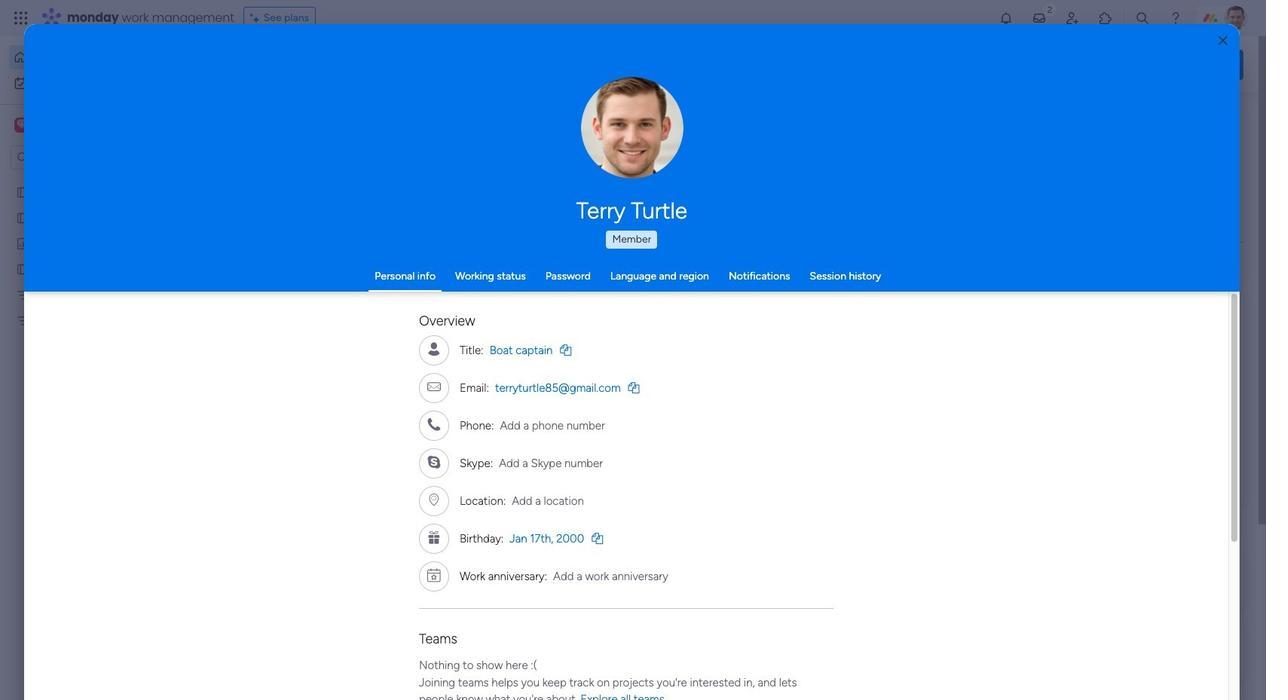 Task type: vqa. For each thing, say whether or not it's contained in the screenshot.
the "millerjeremy500@gmail.com" on the top
no



Task type: locate. For each thing, give the bounding box(es) containing it.
select product image
[[14, 11, 29, 26]]

copied! image
[[560, 344, 571, 355], [628, 382, 639, 393]]

1 vertical spatial public board image
[[252, 275, 268, 292]]

terry turtle image
[[1224, 6, 1248, 30]]

public board image
[[16, 210, 30, 225], [252, 275, 268, 292]]

add to favorites image
[[447, 460, 462, 475]]

0 horizontal spatial add to favorites image
[[693, 275, 708, 291]]

workspace image
[[14, 117, 29, 133]]

0 horizontal spatial component image
[[252, 299, 265, 312]]

2 horizontal spatial component image
[[745, 299, 758, 312]]

remove from favorites image
[[447, 275, 462, 291]]

component image for 'remove from favorites' icon
[[252, 299, 265, 312]]

list box
[[0, 176, 192, 536]]

1 vertical spatial public dashboard image
[[745, 275, 761, 292]]

search everything image
[[1135, 11, 1150, 26]]

1 add to favorites image from the left
[[693, 275, 708, 291]]

1 horizontal spatial add to favorites image
[[940, 275, 955, 291]]

1 horizontal spatial public dashboard image
[[745, 275, 761, 292]]

2 component image from the left
[[498, 299, 512, 312]]

close image
[[1218, 35, 1227, 46]]

1 horizontal spatial component image
[[498, 299, 512, 312]]

add to favorites image
[[693, 275, 708, 291], [940, 275, 955, 291]]

0 vertical spatial copied! image
[[560, 344, 571, 355]]

0 horizontal spatial public board image
[[16, 210, 30, 225]]

1 horizontal spatial copied! image
[[628, 382, 639, 393]]

templates image image
[[1031, 303, 1230, 407]]

1 component image from the left
[[252, 299, 265, 312]]

0 vertical spatial option
[[9, 45, 183, 69]]

monday marketplace image
[[1098, 11, 1113, 26]]

Search in workspace field
[[32, 149, 126, 166]]

3 component image from the left
[[745, 299, 758, 312]]

quick search results list box
[[233, 141, 981, 525]]

public dashboard image
[[16, 236, 30, 250], [745, 275, 761, 292]]

public dashboard image inside quick search results list box
[[745, 275, 761, 292]]

public board image
[[16, 185, 30, 199], [16, 261, 30, 276], [498, 275, 515, 292]]

option
[[9, 45, 183, 69], [9, 71, 183, 95], [0, 178, 192, 181]]

workspace selection element
[[14, 116, 126, 136]]

0 vertical spatial public dashboard image
[[16, 236, 30, 250]]

see plans image
[[250, 10, 264, 26]]

component image
[[252, 299, 265, 312], [498, 299, 512, 312], [745, 299, 758, 312]]

component image for second add to favorites image from the right
[[498, 299, 512, 312]]

1 vertical spatial copied! image
[[628, 382, 639, 393]]



Task type: describe. For each thing, give the bounding box(es) containing it.
notifications image
[[998, 11, 1014, 26]]

update feed image
[[1032, 11, 1047, 26]]

public board image inside quick search results list box
[[498, 275, 515, 292]]

copied! image
[[592, 532, 603, 544]]

workspace image
[[17, 117, 27, 133]]

1 vertical spatial option
[[9, 71, 183, 95]]

invite members image
[[1065, 11, 1080, 26]]

2 image
[[1043, 1, 1057, 18]]

component image for 2nd add to favorites image from left
[[745, 299, 758, 312]]

getting started element
[[1017, 549, 1243, 609]]

dapulse x slim image
[[1221, 109, 1239, 127]]

0 horizontal spatial public dashboard image
[[16, 236, 30, 250]]

help image
[[1168, 11, 1183, 26]]

0 vertical spatial public board image
[[16, 210, 30, 225]]

1 horizontal spatial public board image
[[252, 275, 268, 292]]

help center element
[[1017, 622, 1243, 682]]

2 vertical spatial option
[[0, 178, 192, 181]]

0 horizontal spatial copied! image
[[560, 344, 571, 355]]

2 add to favorites image from the left
[[940, 275, 955, 291]]



